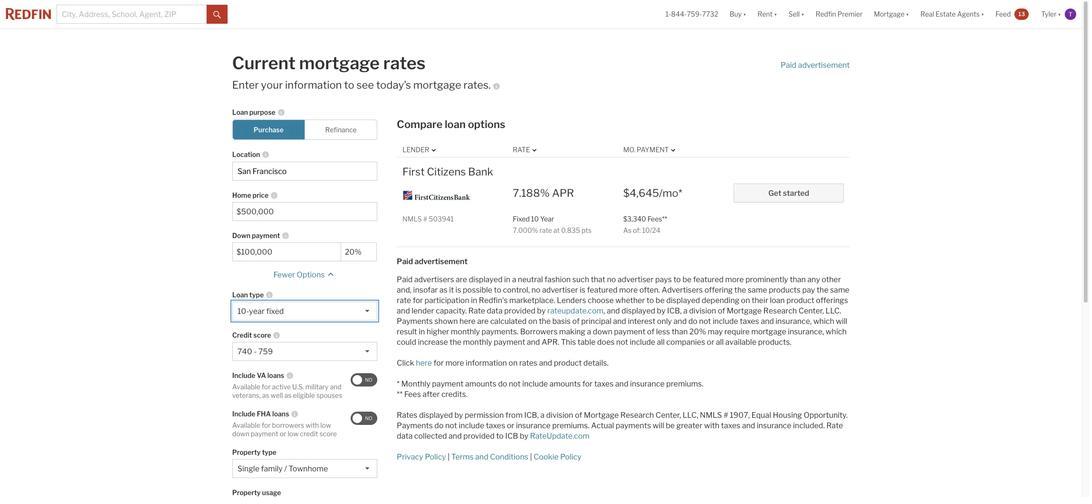 Task type: vqa. For each thing, say whether or not it's contained in the screenshot.
the rightmost are
yes



Task type: describe. For each thing, give the bounding box(es) containing it.
0 horizontal spatial information
[[285, 79, 342, 91]]

from
[[505, 412, 523, 421]]

mo.
[[623, 146, 635, 154]]

1 vertical spatial be
[[656, 297, 665, 306]]

0 horizontal spatial advertiser
[[542, 286, 578, 295]]

0 vertical spatial score
[[253, 332, 271, 340]]

of left less at right bottom
[[647, 328, 654, 337]]

real estate agents ▾ button
[[915, 0, 990, 29]]

,
[[603, 307, 605, 316]]

the down 'any'
[[817, 286, 828, 295]]

1 horizontal spatial information
[[466, 359, 507, 368]]

as inside paid advertisers are displayed in a neutral fashion such that no advertiser pays to be featured more prominently than any other and, insofar as it is possible to control, no advertiser is featured more often. advertisers offering the same products pay the same rate for participation in redfin's marketplace. lenders choose whether to be displayed depending on their loan product offerings and lender capacity. rate data provided by
[[439, 286, 447, 295]]

the right increase
[[450, 338, 461, 347]]

loan for loan type
[[232, 291, 248, 299]]

after
[[423, 391, 440, 400]]

503941
[[429, 215, 454, 223]]

greater
[[676, 422, 703, 431]]

rent ▾ button
[[752, 0, 783, 29]]

neutral
[[518, 276, 543, 285]]

displayed inside , and displayed by icb, a division of mortgage research center, llc. payments shown here are calculated on the basis of principal and interest only and do not include taxes and insurance, which will result in higher monthly payments. borrowers making a down payment of less than 20% may require mortgage insurance, which could increase the monthly payment and apr. this table does not include all companies or all available products.
[[622, 307, 655, 316]]

townhome
[[289, 465, 328, 474]]

division inside rates displayed by permission from icb, a division of mortgage research center, llc, nmls # 1907, equal housing opportunity. payments do not include taxes or insurance premiums. actual payments will be greater with taxes and insurance included. rate data collected and provided to icb by
[[546, 412, 573, 421]]

and right only
[[674, 318, 687, 327]]

0 vertical spatial paid advertisement
[[781, 61, 850, 70]]

1 horizontal spatial low
[[320, 422, 331, 430]]

2 amounts from the left
[[550, 380, 581, 389]]

than inside paid advertisers are displayed in a neutral fashion such that no advertiser pays to be featured more prominently than any other and, insofar as it is possible to control, no advertiser is featured more often. advertisers offering the same products pay the same rate for participation in redfin's marketplace. lenders choose whether to be displayed depending on their loan product offerings and lender capacity. rate data provided by
[[790, 276, 806, 285]]

are inside paid advertisers are displayed in a neutral fashion such that no advertiser pays to be featured more prominently than any other and, insofar as it is possible to control, no advertiser is featured more often. advertisers offering the same products pay the same rate for participation in redfin's marketplace. lenders choose whether to be displayed depending on their loan product offerings and lender capacity. rate data provided by
[[456, 276, 467, 285]]

not up 20%
[[699, 318, 711, 327]]

advertisers
[[662, 286, 703, 295]]

type for year
[[249, 291, 264, 299]]

1 vertical spatial advertisement
[[415, 258, 468, 267]]

product inside paid advertisers are displayed in a neutral fashion such that no advertiser pays to be featured more prominently than any other and, insofar as it is possible to control, no advertiser is featured more often. advertisers offering the same products pay the same rate for participation in redfin's marketplace. lenders choose whether to be displayed depending on their loan product offerings and lender capacity. rate data provided by
[[786, 297, 814, 306]]

real estate agents ▾
[[920, 10, 984, 18]]

included.
[[793, 422, 825, 431]]

of down rateupdate.com link
[[572, 318, 580, 327]]

rates
[[397, 412, 417, 421]]

not right does
[[616, 338, 628, 347]]

paid advertisers are displayed in a neutral fashion such that no advertiser pays to be featured more prominently than any other and, insofar as it is possible to control, no advertiser is featured more often. advertisers offering the same products pay the same rate for participation in redfin's marketplace. lenders choose whether to be displayed depending on their loan product offerings and lender capacity. rate data provided by
[[397, 276, 849, 316]]

% inside fixed 10 year 7.000 % rate at 0.835 pts
[[532, 227, 538, 235]]

1-844-759-7732
[[666, 10, 718, 18]]

*
[[397, 380, 400, 389]]

available
[[725, 338, 756, 347]]

depending
[[702, 297, 739, 306]]

taxes inside , and displayed by icb, a division of mortgage research center, llc. payments shown here are calculated on the basis of principal and interest only and do not include taxes and insurance, which will result in higher monthly payments. borrowers making a down payment of less than 20% may require mortgage insurance, which could increase the monthly payment and apr. this table does not include all companies or all available products.
[[740, 318, 759, 327]]

rate inside fixed 10 year 7.000 % rate at 0.835 pts
[[539, 227, 552, 235]]

1 horizontal spatial no
[[607, 276, 616, 285]]

property for property type
[[232, 449, 261, 457]]

loan purpose
[[232, 108, 275, 117]]

taxes down permission
[[486, 422, 505, 431]]

pays
[[655, 276, 672, 285]]

▾ for rent ▾
[[774, 10, 777, 18]]

1 horizontal spatial in
[[471, 297, 477, 306]]

well
[[271, 392, 283, 400]]

sell ▾
[[788, 10, 804, 18]]

1 horizontal spatial as
[[284, 392, 291, 400]]

fixed 10 year 7.000 % rate at 0.835 pts
[[513, 215, 592, 235]]

single family / townhome
[[237, 465, 328, 474]]

marketplace.
[[509, 297, 555, 306]]

payment inside * monthly payment amounts do not include amounts for taxes and insurance premiums. ** fees after credits.
[[432, 380, 463, 389]]

bank
[[468, 166, 493, 178]]

not inside rates displayed by permission from icb, a division of mortgage research center, llc, nmls # 1907, equal housing opportunity. payments do not include taxes or insurance premiums. actual payments will be greater with taxes and insurance included. rate data collected and provided to icb by
[[445, 422, 457, 431]]

on inside , and displayed by icb, a division of mortgage research center, llc. payments shown here are calculated on the basis of principal and interest only and do not include taxes and insurance, which will result in higher monthly payments. borrowers making a down payment of less than 20% may require mortgage insurance, which could increase the monthly payment and apr. this table does not include all companies or all available products.
[[528, 318, 537, 327]]

this
[[561, 338, 576, 347]]

Down payment text field
[[237, 248, 337, 257]]

▾ for mortgage ▾
[[906, 10, 909, 18]]

0 vertical spatial monthly
[[451, 328, 480, 337]]

mo. payment button
[[623, 146, 678, 155]]

apr.
[[542, 338, 559, 347]]

$4,645 /mo*
[[623, 187, 682, 199]]

loan type
[[232, 291, 264, 299]]

division inside , and displayed by icb, a division of mortgage research center, llc. payments shown here are calculated on the basis of principal and interest only and do not include taxes and insurance, which will result in higher monthly payments. borrowers making a down payment of less than 20% may require mortgage insurance, which could increase the monthly payment and apr. this table does not include all companies or all available products.
[[689, 307, 716, 316]]

1 horizontal spatial more
[[619, 286, 638, 295]]

and left interest
[[613, 318, 626, 327]]

buy ▾
[[730, 10, 746, 18]]

a up table
[[587, 328, 591, 337]]

interest
[[628, 318, 655, 327]]

10
[[531, 215, 539, 223]]

buy
[[730, 10, 742, 18]]

rent ▾
[[758, 10, 777, 18]]

housing
[[773, 412, 802, 421]]

rate button
[[513, 146, 539, 155]]

State, City, County, ZIP search field
[[232, 162, 377, 181]]

available for borrowers with low down payment or low credit score
[[232, 422, 337, 438]]

down inside available for borrowers with low down payment or low credit score
[[232, 430, 249, 438]]

for inside paid advertisers are displayed in a neutral fashion such that no advertiser pays to be featured more prominently than any other and, insofar as it is possible to control, no advertiser is featured more often. advertisers offering the same products pay the same rate for participation in redfin's marketplace. lenders choose whether to be displayed depending on their loan product offerings and lender capacity. rate data provided by
[[413, 297, 423, 306]]

user photo image
[[1065, 9, 1076, 20]]

down payment element
[[341, 226, 372, 243]]

0 horizontal spatial here
[[416, 359, 432, 368]]

available for veterans,
[[232, 384, 260, 392]]

1 vertical spatial mortgage
[[413, 79, 461, 91]]

tyler ▾
[[1041, 10, 1061, 18]]

active
[[272, 384, 291, 392]]

advertisers
[[414, 276, 454, 285]]

payments inside rates displayed by permission from icb, a division of mortgage research center, llc, nmls # 1907, equal housing opportunity. payments do not include taxes or insurance premiums. actual payments will be greater with taxes and insurance included. rate data collected and provided to icb by
[[397, 422, 433, 431]]

of inside rates displayed by permission from icb, a division of mortgage research center, llc, nmls # 1907, equal housing opportunity. payments do not include taxes or insurance premiums. actual payments will be greater with taxes and insurance included. rate data collected and provided to icb by
[[575, 412, 582, 421]]

terms
[[451, 453, 474, 462]]

location
[[232, 151, 260, 159]]

will inside , and displayed by icb, a division of mortgage research center, llc. payments shown here are calculated on the basis of principal and interest only and do not include taxes and insurance, which will result in higher monthly payments. borrowers making a down payment of less than 20% may require mortgage insurance, which could increase the monthly payment and apr. this table does not include all companies or all available products.
[[836, 318, 847, 327]]

score inside available for borrowers with low down payment or low credit score
[[320, 430, 337, 438]]

choose
[[588, 297, 614, 306]]

2 policy from the left
[[560, 453, 581, 462]]

of down depending
[[718, 307, 725, 316]]

/
[[284, 465, 287, 474]]

companies
[[666, 338, 705, 347]]

fha
[[257, 411, 271, 419]]

submit search image
[[213, 11, 221, 18]]

0 horizontal spatial low
[[288, 430, 299, 438]]

to up redfin's
[[494, 286, 501, 295]]

enter your information to see today's mortgage rates.
[[232, 79, 491, 91]]

available for payment
[[232, 422, 260, 430]]

and right terms
[[475, 453, 488, 462]]

0 horizontal spatial on
[[509, 359, 518, 368]]

tyler
[[1041, 10, 1057, 18]]

and down the 1907,
[[742, 422, 755, 431]]

credit
[[232, 332, 252, 340]]

down payment
[[232, 232, 280, 240]]

1 same from the left
[[748, 286, 767, 295]]

today's
[[376, 79, 411, 91]]

1 horizontal spatial advertiser
[[618, 276, 654, 285]]

mortgage inside rates displayed by permission from icb, a division of mortgage research center, llc, nmls # 1907, equal housing opportunity. payments do not include taxes or insurance premiums. actual payments will be greater with taxes and insurance included. rate data collected and provided to icb by
[[584, 412, 619, 421]]

payment right 'down' on the top
[[252, 232, 280, 240]]

here link
[[416, 359, 432, 368]]

rates.
[[464, 79, 491, 91]]

mortgage inside mortgage ▾ dropdown button
[[874, 10, 905, 18]]

of:
[[633, 227, 641, 235]]

payments.
[[482, 328, 519, 337]]

less
[[656, 328, 670, 337]]

the right offering
[[734, 286, 746, 295]]

and down "apr."
[[539, 359, 552, 368]]

1 vertical spatial insurance,
[[788, 328, 824, 337]]

1907,
[[730, 412, 750, 421]]

lender
[[403, 146, 429, 154]]

conditions
[[490, 453, 528, 462]]

1 vertical spatial no
[[531, 286, 540, 295]]

their
[[752, 297, 768, 306]]

with inside available for borrowers with low down payment or low credit score
[[306, 422, 319, 430]]

payments inside , and displayed by icb, a division of mortgage research center, llc. payments shown here are calculated on the basis of principal and interest only and do not include taxes and insurance, which will result in higher monthly payments. borrowers making a down payment of less than 20% may require mortgage insurance, which could increase the monthly payment and apr. this table does not include all companies or all available products.
[[397, 318, 433, 327]]

7732
[[702, 10, 718, 18]]

monthly
[[401, 380, 430, 389]]

or inside available for borrowers with low down payment or low credit score
[[280, 430, 286, 438]]

include fha loans
[[232, 411, 289, 419]]

nmls inside rates displayed by permission from icb, a division of mortgage research center, llc, nmls # 1907, equal housing opportunity. payments do not include taxes or insurance premiums. actual payments will be greater with taxes and insurance included. rate data collected and provided to icb by
[[700, 412, 722, 421]]

estate
[[936, 10, 956, 18]]

payment down interest
[[614, 328, 645, 337]]

rate inside rates displayed by permission from icb, a division of mortgage research center, llc, nmls # 1907, equal housing opportunity. payments do not include taxes or insurance premiums. actual payments will be greater with taxes and insurance included. rate data collected and provided to icb by
[[826, 422, 843, 431]]

military
[[305, 384, 329, 392]]

0 horizontal spatial mortgage
[[299, 53, 380, 74]]

1 horizontal spatial %
[[540, 187, 550, 199]]

0 horizontal spatial nmls
[[403, 215, 422, 223]]

fewer
[[273, 271, 295, 280]]

rent
[[758, 10, 773, 18]]

0 horizontal spatial rates
[[383, 53, 426, 74]]

enter
[[232, 79, 259, 91]]

to down often. in the right bottom of the page
[[647, 297, 654, 306]]

0 vertical spatial #
[[423, 215, 427, 223]]

making
[[559, 328, 585, 337]]

1 vertical spatial which
[[826, 328, 847, 337]]

va
[[257, 372, 266, 380]]

real estate agents ▾ link
[[920, 0, 984, 29]]

citizens
[[427, 166, 466, 178]]

1 vertical spatial monthly
[[463, 338, 492, 347]]

down
[[232, 232, 250, 240]]

agents
[[957, 10, 980, 18]]

does
[[597, 338, 615, 347]]

0 horizontal spatial more
[[445, 359, 464, 368]]

for right here "link"
[[434, 359, 444, 368]]

to left see
[[344, 79, 354, 91]]

refinance
[[325, 126, 357, 134]]

buy ▾ button
[[724, 0, 752, 29]]

type for family
[[262, 449, 276, 457]]

rates displayed by permission from icb, a division of mortgage research center, llc, nmls # 1907, equal housing opportunity. payments do not include taxes or insurance premiums. actual payments will be greater with taxes and insurance included. rate data collected and provided to icb by
[[397, 412, 848, 442]]

displayed up possible
[[469, 276, 503, 285]]

click here for more information on rates and product details.
[[397, 359, 609, 368]]

paid advertisement button
[[781, 60, 850, 71]]

and down borrowers
[[527, 338, 540, 347]]

cookie policy link
[[534, 453, 581, 462]]

rate inside paid advertisers are displayed in a neutral fashion such that no advertiser pays to be featured more prominently than any other and, insofar as it is possible to control, no advertiser is featured more often. advertisers offering the same products pay the same rate for participation in redfin's marketplace. lenders choose whether to be displayed depending on their loan product offerings and lender capacity. rate data provided by
[[468, 307, 485, 316]]

▾ for sell ▾
[[801, 10, 804, 18]]

veterans,
[[232, 392, 261, 400]]

sell ▾ button
[[788, 0, 804, 29]]

by right icb
[[520, 433, 528, 442]]

by inside paid advertisers are displayed in a neutral fashion such that no advertiser pays to be featured more prominently than any other and, insofar as it is possible to control, no advertiser is featured more often. advertisers offering the same products pay the same rate for participation in redfin's marketplace. lenders choose whether to be displayed depending on their loan product offerings and lender capacity. rate data provided by
[[537, 307, 546, 316]]

icb, inside , and displayed by icb, a division of mortgage research center, llc. payments shown here are calculated on the basis of principal and interest only and do not include taxes and insurance, which will result in higher monthly payments. borrowers making a down payment of less than 20% may require mortgage insurance, which could increase the monthly payment and apr. this table does not include all companies or all available products.
[[667, 307, 682, 316]]

rate inside button
[[513, 146, 530, 154]]

and inside paid advertisers are displayed in a neutral fashion such that no advertiser pays to be featured more prominently than any other and, insofar as it is possible to control, no advertiser is featured more often. advertisers offering the same products pay the same rate for participation in redfin's marketplace. lenders choose whether to be displayed depending on their loan product offerings and lender capacity. rate data provided by
[[397, 307, 410, 316]]

1 horizontal spatial rates
[[519, 359, 537, 368]]

credit score
[[232, 332, 271, 340]]

opportunity.
[[804, 412, 848, 421]]

current mortgage rates
[[232, 53, 426, 74]]

payment down payments.
[[494, 338, 525, 347]]

pay
[[802, 286, 815, 295]]

0 vertical spatial loan
[[445, 118, 466, 131]]

the up borrowers
[[539, 318, 551, 327]]

1 vertical spatial paid
[[397, 258, 413, 267]]

13
[[1018, 10, 1025, 17]]

property for property usage
[[232, 490, 261, 498]]

and up terms
[[449, 433, 462, 442]]

property type element
[[232, 443, 373, 460]]

feed
[[996, 10, 1011, 18]]

cookie
[[534, 453, 559, 462]]

include for include fha loans
[[232, 411, 255, 419]]

purchase
[[254, 126, 284, 134]]

a down the advertisers on the right
[[683, 307, 687, 316]]



Task type: locate. For each thing, give the bounding box(es) containing it.
and up rates displayed by permission from icb, a division of mortgage research center, llc, nmls # 1907, equal housing opportunity. payments do not include taxes or insurance premiums. actual payments will be greater with taxes and insurance included. rate data collected and provided to icb by on the bottom
[[615, 380, 628, 389]]

data inside paid advertisers are displayed in a neutral fashion such that no advertiser pays to be featured more prominently than any other and, insofar as it is possible to control, no advertiser is featured more often. advertisers offering the same products pay the same rate for participation in redfin's marketplace. lenders choose whether to be displayed depending on their loan product offerings and lender capacity. rate data provided by
[[487, 307, 503, 316]]

payment inside available for borrowers with low down payment or low credit score
[[251, 430, 278, 438]]

1 horizontal spatial featured
[[693, 276, 724, 285]]

product
[[786, 297, 814, 306], [554, 359, 582, 368]]

2 vertical spatial paid
[[397, 276, 413, 285]]

1 horizontal spatial than
[[790, 276, 806, 285]]

on up borrowers
[[528, 318, 537, 327]]

2 horizontal spatial insurance
[[757, 422, 791, 431]]

and right ,
[[607, 307, 620, 316]]

provided inside paid advertisers are displayed in a neutral fashion such that no advertiser pays to be featured more prominently than any other and, insofar as it is possible to control, no advertiser is featured more often. advertisers offering the same products pay the same rate for participation in redfin's marketplace. lenders choose whether to be displayed depending on their loan product offerings and lender capacity. rate data provided by
[[504, 307, 535, 316]]

3 ▾ from the left
[[801, 10, 804, 18]]

do down click here for more information on rates and product details.
[[498, 380, 507, 389]]

or inside , and displayed by icb, a division of mortgage research center, llc. payments shown here are calculated on the basis of principal and interest only and do not include taxes and insurance, which will result in higher monthly payments. borrowers making a down payment of less than 20% may require mortgage insurance, which could increase the monthly payment and apr. this table does not include all companies or all available products.
[[707, 338, 714, 347]]

0 horizontal spatial score
[[253, 332, 271, 340]]

2 same from the left
[[830, 286, 849, 295]]

include inside * monthly payment amounts do not include amounts for taxes and insurance premiums. ** fees after credits.
[[522, 380, 548, 389]]

# inside rates displayed by permission from icb, a division of mortgage research center, llc, nmls # 1907, equal housing opportunity. payments do not include taxes or insurance premiums. actual payments will be greater with taxes and insurance included. rate data collected and provided to icb by
[[724, 412, 728, 421]]

advertisement
[[798, 61, 850, 70], [415, 258, 468, 267]]

and up spouses
[[330, 384, 341, 392]]

2 vertical spatial mortgage
[[751, 328, 786, 337]]

fees**
[[648, 215, 667, 223]]

Home price text field
[[237, 208, 373, 217]]

include down veterans,
[[232, 411, 255, 419]]

nmls
[[403, 215, 422, 223], [700, 412, 722, 421]]

include inside rates displayed by permission from icb, a division of mortgage research center, llc, nmls # 1907, equal housing opportunity. payments do not include taxes or insurance premiums. actual payments will be greater with taxes and insurance included. rate data collected and provided to icb by
[[459, 422, 484, 431]]

1 amounts from the left
[[465, 380, 496, 389]]

0 vertical spatial mortgage
[[299, 53, 380, 74]]

on left their
[[741, 297, 750, 306]]

1 horizontal spatial be
[[666, 422, 675, 431]]

mortgage up enter your information to see today's mortgage rates. on the left of the page
[[299, 53, 380, 74]]

or inside rates displayed by permission from icb, a division of mortgage research center, llc, nmls # 1907, equal housing opportunity. payments do not include taxes or insurance premiums. actual payments will be greater with taxes and insurance included. rate data collected and provided to icb by
[[507, 422, 514, 431]]

home
[[232, 192, 251, 200]]

0 vertical spatial insurance,
[[776, 318, 812, 327]]

premiums. up llc,
[[666, 380, 703, 389]]

mortgage inside , and displayed by icb, a division of mortgage research center, llc. payments shown here are calculated on the basis of principal and interest only and do not include taxes and insurance, which will result in higher monthly payments. borrowers making a down payment of less than 20% may require mortgage insurance, which could increase the monthly payment and apr. this table does not include all companies or all available products.
[[727, 307, 762, 316]]

include up may at the right bottom
[[713, 318, 738, 327]]

1 horizontal spatial do
[[498, 380, 507, 389]]

family
[[261, 465, 283, 474]]

| left cookie
[[530, 453, 532, 462]]

available
[[232, 384, 260, 392], [232, 422, 260, 430]]

do inside , and displayed by icb, a division of mortgage research center, llc. payments shown here are calculated on the basis of principal and interest only and do not include taxes and insurance, which will result in higher monthly payments. borrowers making a down payment of less than 20% may require mortgage insurance, which could increase the monthly payment and apr. this table does not include all companies or all available products.
[[688, 318, 697, 327]]

6 ▾ from the left
[[1058, 10, 1061, 18]]

1 horizontal spatial loan
[[770, 297, 785, 306]]

1 vertical spatial data
[[397, 433, 413, 442]]

1 loan from the top
[[232, 108, 248, 117]]

center, inside , and displayed by icb, a division of mortgage research center, llc. payments shown here are calculated on the basis of principal and interest only and do not include taxes and insurance, which will result in higher monthly payments. borrowers making a down payment of less than 20% may require mortgage insurance, which could increase the monthly payment and apr. this table does not include all companies or all available products.
[[799, 307, 824, 316]]

▾ inside 'dropdown button'
[[981, 10, 984, 18]]

0 horizontal spatial as
[[262, 392, 269, 400]]

are up payments.
[[477, 318, 489, 327]]

icb, inside rates displayed by permission from icb, a division of mortgage research center, llc, nmls # 1907, equal housing opportunity. payments do not include taxes or insurance premiums. actual payments will be greater with taxes and insurance included. rate data collected and provided to icb by
[[524, 412, 539, 421]]

and inside * monthly payment amounts do not include amounts for taxes and insurance premiums. ** fees after credits.
[[615, 380, 628, 389]]

amounts
[[465, 380, 496, 389], [550, 380, 581, 389]]

premiums. inside * monthly payment amounts do not include amounts for taxes and insurance premiums. ** fees after credits.
[[666, 380, 703, 389]]

equal
[[751, 412, 771, 421]]

* monthly payment amounts do not include amounts for taxes and insurance premiums. ** fees after credits.
[[397, 380, 703, 400]]

mortgage ▾
[[874, 10, 909, 18]]

0 vertical spatial payments
[[397, 318, 433, 327]]

provided inside rates displayed by permission from icb, a division of mortgage research center, llc, nmls # 1907, equal housing opportunity. payments do not include taxes or insurance premiums. actual payments will be greater with taxes and insurance included. rate data collected and provided to icb by
[[463, 433, 495, 442]]

1 vertical spatial rate
[[397, 297, 411, 306]]

1 horizontal spatial is
[[580, 286, 585, 295]]

insurance,
[[776, 318, 812, 327], [788, 328, 824, 337]]

▾ for tyler ▾
[[1058, 10, 1061, 18]]

score right credit
[[320, 430, 337, 438]]

0 vertical spatial more
[[725, 276, 744, 285]]

2 available from the top
[[232, 422, 260, 430]]

1 vertical spatial loan
[[232, 291, 248, 299]]

759-
[[687, 10, 702, 18]]

for down details.
[[582, 380, 593, 389]]

include down permission
[[459, 422, 484, 431]]

to inside rates displayed by permission from icb, a division of mortgage research center, llc, nmls # 1907, equal housing opportunity. payments do not include taxes or insurance premiums. actual payments will be greater with taxes and insurance included. rate data collected and provided to icb by
[[496, 433, 504, 442]]

available inside available for borrowers with low down payment or low credit score
[[232, 422, 260, 430]]

compare
[[397, 118, 443, 131]]

here inside , and displayed by icb, a division of mortgage research center, llc. payments shown here are calculated on the basis of principal and interest only and do not include taxes and insurance, which will result in higher monthly payments. borrowers making a down payment of less than 20% may require mortgage insurance, which could increase the monthly payment and apr. this table does not include all companies or all available products.
[[459, 318, 476, 327]]

1 is from the left
[[455, 286, 461, 295]]

0 vertical spatial loans
[[267, 372, 284, 380]]

rateupdate.com link
[[530, 433, 590, 442]]

a up control,
[[512, 276, 516, 285]]

0 vertical spatial type
[[249, 291, 264, 299]]

terms and conditions link
[[451, 453, 528, 462]]

1 vertical spatial advertiser
[[542, 286, 578, 295]]

that
[[591, 276, 605, 285]]

insurance inside * monthly payment amounts do not include amounts for taxes and insurance premiums. ** fees after credits.
[[630, 380, 665, 389]]

icb,
[[667, 307, 682, 316], [524, 412, 539, 421]]

2 payments from the top
[[397, 422, 433, 431]]

available down include fha loans
[[232, 422, 260, 430]]

for inside * monthly payment amounts do not include amounts for taxes and insurance premiums. ** fees after credits.
[[582, 380, 593, 389]]

2 | from the left
[[530, 453, 532, 462]]

data inside rates displayed by permission from icb, a division of mortgage research center, llc, nmls # 1907, equal housing opportunity. payments do not include taxes or insurance premiums. actual payments will be greater with taxes and insurance included. rate data collected and provided to icb by
[[397, 433, 413, 442]]

2 is from the left
[[580, 286, 585, 295]]

result
[[397, 328, 417, 337]]

score up "759"
[[253, 332, 271, 340]]

mortgage inside , and displayed by icb, a division of mortgage research center, llc. payments shown here are calculated on the basis of principal and interest only and do not include taxes and insurance, which will result in higher monthly payments. borrowers making a down payment of less than 20% may require mortgage insurance, which could increase the monthly payment and apr. this table does not include all companies or all available products.
[[751, 328, 786, 337]]

rate
[[513, 146, 530, 154], [468, 307, 485, 316], [826, 422, 843, 431]]

2 ▾ from the left
[[774, 10, 777, 18]]

0 horizontal spatial be
[[656, 297, 665, 306]]

0 vertical spatial loan
[[232, 108, 248, 117]]

down up property type
[[232, 430, 249, 438]]

1 vertical spatial than
[[672, 328, 688, 337]]

here right click
[[416, 359, 432, 368]]

2 horizontal spatial or
[[707, 338, 714, 347]]

a up rateupdate.com
[[540, 412, 545, 421]]

1 vertical spatial icb,
[[524, 412, 539, 421]]

a
[[512, 276, 516, 285], [683, 307, 687, 316], [587, 328, 591, 337], [540, 412, 545, 421]]

product down pay
[[786, 297, 814, 306]]

1 horizontal spatial icb,
[[667, 307, 682, 316]]

1 horizontal spatial rate
[[539, 227, 552, 235]]

1 vertical spatial premiums.
[[552, 422, 589, 431]]

in
[[504, 276, 510, 285], [471, 297, 477, 306], [419, 328, 425, 337]]

not up collected
[[445, 422, 457, 431]]

all down less at right bottom
[[657, 338, 665, 347]]

1 horizontal spatial same
[[830, 286, 849, 295]]

2 loan from the top
[[232, 291, 248, 299]]

be inside rates displayed by permission from icb, a division of mortgage research center, llc, nmls # 1907, equal housing opportunity. payments do not include taxes or insurance premiums. actual payments will be greater with taxes and insurance included. rate data collected and provided to icb by
[[666, 422, 675, 431]]

a inside rates displayed by permission from icb, a division of mortgage research center, llc, nmls # 1907, equal housing opportunity. payments do not include taxes or insurance premiums. actual payments will be greater with taxes and insurance included. rate data collected and provided to icb by
[[540, 412, 545, 421]]

same
[[748, 286, 767, 295], [830, 286, 849, 295]]

monthly down payments.
[[463, 338, 492, 347]]

loans for include va loans
[[267, 372, 284, 380]]

5 ▾ from the left
[[981, 10, 984, 18]]

insofar
[[413, 286, 438, 295]]

and up products.
[[761, 318, 774, 327]]

1 vertical spatial type
[[262, 449, 276, 457]]

mortgage up products.
[[751, 328, 786, 337]]

1 property from the top
[[232, 449, 261, 457]]

in right result
[[419, 328, 425, 337]]

displayed inside rates displayed by permission from icb, a division of mortgage research center, llc, nmls # 1907, equal housing opportunity. payments do not include taxes or insurance premiums. actual payments will be greater with taxes and insurance included. rate data collected and provided to icb by
[[419, 412, 453, 421]]

2 property from the top
[[232, 490, 261, 498]]

0 horizontal spatial with
[[306, 422, 319, 430]]

mortgage left rates.
[[413, 79, 461, 91]]

1 include from the top
[[232, 372, 255, 380]]

on inside paid advertisers are displayed in a neutral fashion such that no advertiser pays to be featured more prominently than any other and, insofar as it is possible to control, no advertiser is featured more often. advertisers offering the same products pay the same rate for participation in redfin's marketplace. lenders choose whether to be displayed depending on their loan product offerings and lender capacity. rate data provided by
[[741, 297, 750, 306]]

no up "marketplace."
[[531, 286, 540, 295]]

same up the offerings
[[830, 286, 849, 295]]

lenders
[[557, 297, 586, 306]]

nmls # 503941
[[403, 215, 454, 223]]

1 vertical spatial score
[[320, 430, 337, 438]]

of up rateupdate.com
[[575, 412, 582, 421]]

10-year fixed
[[237, 308, 284, 317]]

▾ left real
[[906, 10, 909, 18]]

in inside , and displayed by icb, a division of mortgage research center, llc. payments shown here are calculated on the basis of principal and interest only and do not include taxes and insurance, which will result in higher monthly payments. borrowers making a down payment of less than 20% may require mortgage insurance, which could increase the monthly payment and apr. this table does not include all companies or all available products.
[[419, 328, 425, 337]]

as
[[439, 286, 447, 295], [262, 392, 269, 400], [284, 392, 291, 400]]

1 horizontal spatial are
[[477, 318, 489, 327]]

loans for include fha loans
[[272, 411, 289, 419]]

mortgage down their
[[727, 307, 762, 316]]

0 vertical spatial include
[[232, 372, 255, 380]]

premiums. inside rates displayed by permission from icb, a division of mortgage research center, llc, nmls # 1907, equal housing opportunity. payments do not include taxes or insurance premiums. actual payments will be greater with taxes and insurance included. rate data collected and provided to icb by
[[552, 422, 589, 431]]

or
[[707, 338, 714, 347], [507, 422, 514, 431], [280, 430, 286, 438]]

0 horizontal spatial product
[[554, 359, 582, 368]]

2 all from the left
[[716, 338, 724, 347]]

information down payments.
[[466, 359, 507, 368]]

do
[[688, 318, 697, 327], [498, 380, 507, 389], [434, 422, 444, 431]]

taxes down the 1907,
[[721, 422, 740, 431]]

1 all from the left
[[657, 338, 665, 347]]

insurance down from
[[516, 422, 551, 431]]

1 policy from the left
[[425, 453, 446, 462]]

or down borrowers
[[280, 430, 286, 438]]

of
[[718, 307, 725, 316], [572, 318, 580, 327], [647, 328, 654, 337], [575, 412, 582, 421]]

1 horizontal spatial division
[[689, 307, 716, 316]]

$4,645
[[623, 187, 659, 199]]

often.
[[639, 286, 660, 295]]

center,
[[799, 307, 824, 316], [656, 412, 681, 421]]

taxes inside * monthly payment amounts do not include amounts for taxes and insurance premiums. ** fees after credits.
[[594, 380, 614, 389]]

1 horizontal spatial paid advertisement
[[781, 61, 850, 70]]

1 vertical spatial do
[[498, 380, 507, 389]]

not inside * monthly payment amounts do not include amounts for taxes and insurance premiums. ** fees after credits.
[[509, 380, 521, 389]]

4 ▾ from the left
[[906, 10, 909, 18]]

0 horizontal spatial premiums.
[[552, 422, 589, 431]]

options
[[468, 118, 505, 131]]

shown
[[434, 318, 458, 327]]

0 vertical spatial will
[[836, 318, 847, 327]]

1 horizontal spatial insurance
[[630, 380, 665, 389]]

1 vertical spatial product
[[554, 359, 582, 368]]

1 vertical spatial payments
[[397, 422, 433, 431]]

to
[[344, 79, 354, 91], [673, 276, 681, 285], [494, 286, 501, 295], [647, 297, 654, 306], [496, 433, 504, 442]]

taxes up require
[[740, 318, 759, 327]]

center, left llc,
[[656, 412, 681, 421]]

▾ right the agents
[[981, 10, 984, 18]]

eligible
[[293, 392, 315, 400]]

by up only
[[657, 307, 666, 316]]

property usage element
[[232, 484, 373, 498]]

1 | from the left
[[448, 453, 450, 462]]

0 vertical spatial on
[[741, 297, 750, 306]]

available inside the 'available for active u.s. military and veterans, as well as eligible spouses'
[[232, 384, 260, 392]]

not
[[699, 318, 711, 327], [616, 338, 628, 347], [509, 380, 521, 389], [445, 422, 457, 431]]

redfin
[[816, 10, 836, 18]]

payments
[[616, 422, 651, 431]]

option group
[[232, 120, 377, 140]]

2 horizontal spatial more
[[725, 276, 744, 285]]

insurance down equal
[[757, 422, 791, 431]]

participation
[[425, 297, 469, 306]]

research inside , and displayed by icb, a division of mortgage research center, llc. payments shown here are calculated on the basis of principal and interest only and do not include taxes and insurance, which will result in higher monthly payments. borrowers making a down payment of less than 20% may require mortgage insurance, which could increase the monthly payment and apr. this table does not include all companies or all available products.
[[763, 307, 797, 316]]

low
[[320, 422, 331, 430], [288, 430, 299, 438]]

Down payment text field
[[345, 248, 373, 257]]

▾
[[743, 10, 746, 18], [774, 10, 777, 18], [801, 10, 804, 18], [906, 10, 909, 18], [981, 10, 984, 18], [1058, 10, 1061, 18]]

down inside , and displayed by icb, a division of mortgage research center, llc. payments shown here are calculated on the basis of principal and interest only and do not include taxes and insurance, which will result in higher monthly payments. borrowers making a down payment of less than 20% may require mortgage insurance, which could increase the monthly payment and apr. this table does not include all companies or all available products.
[[593, 328, 612, 337]]

than up pay
[[790, 276, 806, 285]]

current
[[232, 53, 296, 74]]

0 vertical spatial center,
[[799, 307, 824, 316]]

City, Address, School, Agent, ZIP search field
[[57, 5, 207, 24]]

0 vertical spatial are
[[456, 276, 467, 285]]

1 horizontal spatial down
[[593, 328, 612, 337]]

loan left options
[[445, 118, 466, 131]]

by down credits.
[[454, 412, 463, 421]]

include for include va loans
[[232, 372, 255, 380]]

0 vertical spatial down
[[593, 328, 612, 337]]

than up companies at bottom right
[[672, 328, 688, 337]]

2 horizontal spatial in
[[504, 276, 510, 285]]

to up the advertisers on the right
[[673, 276, 681, 285]]

for inside available for borrowers with low down payment or low credit score
[[262, 422, 271, 430]]

is down such
[[580, 286, 585, 295]]

1 horizontal spatial all
[[716, 338, 724, 347]]

lender button
[[403, 146, 438, 155]]

1 horizontal spatial nmls
[[700, 412, 722, 421]]

1 payments from the top
[[397, 318, 433, 327]]

loans up active
[[267, 372, 284, 380]]

include va loans
[[232, 372, 284, 380]]

1 available from the top
[[232, 384, 260, 392]]

-
[[254, 348, 257, 357]]

740
[[237, 348, 252, 357]]

research
[[763, 307, 797, 316], [620, 412, 654, 421]]

insurance up payments
[[630, 380, 665, 389]]

all down may at the right bottom
[[716, 338, 724, 347]]

0 horizontal spatial no
[[531, 286, 540, 295]]

0 vertical spatial in
[[504, 276, 510, 285]]

data down 'rates' in the left of the page
[[397, 433, 413, 442]]

759
[[258, 348, 273, 357]]

rateupdate.com
[[530, 433, 590, 442]]

1 horizontal spatial score
[[320, 430, 337, 438]]

same up their
[[748, 286, 767, 295]]

1-844-759-7732 link
[[666, 10, 718, 18]]

mortgage up the actual
[[584, 412, 619, 421]]

0 horizontal spatial paid advertisement
[[397, 258, 468, 267]]

20%
[[689, 328, 706, 337]]

**
[[397, 391, 403, 400]]

loan for loan purpose
[[232, 108, 248, 117]]

Refinance radio
[[305, 120, 377, 140]]

rateupdate.com link
[[547, 307, 603, 316]]

1-
[[666, 10, 671, 18]]

2 vertical spatial mortgage
[[584, 412, 619, 421]]

1 vertical spatial in
[[471, 297, 477, 306]]

sell
[[788, 10, 800, 18]]

whether
[[615, 297, 645, 306]]

include down interest
[[630, 338, 655, 347]]

0 horizontal spatial featured
[[587, 286, 617, 295]]

division down depending
[[689, 307, 716, 316]]

loan inside paid advertisers are displayed in a neutral fashion such that no advertiser pays to be featured more prominently than any other and, insofar as it is possible to control, no advertiser is featured more often. advertisers offering the same products pay the same rate for participation in redfin's marketplace. lenders choose whether to be displayed depending on their loan product offerings and lender capacity. rate data provided by
[[770, 297, 785, 306]]

a inside paid advertisers are displayed in a neutral fashion such that no advertiser pays to be featured more prominently than any other and, insofar as it is possible to control, no advertiser is featured more often. advertisers offering the same products pay the same rate for participation in redfin's marketplace. lenders choose whether to be displayed depending on their loan product offerings and lender capacity. rate data provided by
[[512, 276, 516, 285]]

0 vertical spatial rate
[[513, 146, 530, 154]]

▾ right sell
[[801, 10, 804, 18]]

0 horizontal spatial loan
[[445, 118, 466, 131]]

1 vertical spatial provided
[[463, 433, 495, 442]]

Purchase radio
[[232, 120, 305, 140]]

are inside , and displayed by icb, a division of mortgage research center, llc. payments shown here are calculated on the basis of principal and interest only and do not include taxes and insurance, which will result in higher monthly payments. borrowers making a down payment of less than 20% may require mortgage insurance, which could increase the monthly payment and apr. this table does not include all companies or all available products.
[[477, 318, 489, 327]]

higher
[[427, 328, 449, 337]]

rates up today's in the left top of the page
[[383, 53, 426, 74]]

by inside , and displayed by icb, a division of mortgage research center, llc. payments shown here are calculated on the basis of principal and interest only and do not include taxes and insurance, which will result in higher monthly payments. borrowers making a down payment of less than 20% may require mortgage insurance, which could increase the monthly payment and apr. this table does not include all companies or all available products.
[[657, 307, 666, 316]]

displayed down after
[[419, 412, 453, 421]]

require
[[724, 328, 750, 337]]

do up collected
[[434, 422, 444, 431]]

2 with from the left
[[704, 422, 719, 431]]

year
[[540, 215, 554, 223]]

▾ for buy ▾
[[743, 10, 746, 18]]

2 include from the top
[[232, 411, 255, 419]]

low down borrowers
[[288, 430, 299, 438]]

1 vertical spatial more
[[619, 286, 638, 295]]

mortgage left real
[[874, 10, 905, 18]]

1 horizontal spatial or
[[507, 422, 514, 431]]

1 horizontal spatial data
[[487, 307, 503, 316]]

paid
[[781, 61, 796, 70], [397, 258, 413, 267], [397, 276, 413, 285]]

with inside rates displayed by permission from icb, a division of mortgage research center, llc, nmls # 1907, equal housing opportunity. payments do not include taxes or insurance premiums. actual payments will be greater with taxes and insurance included. rate data collected and provided to icb by
[[704, 422, 719, 431]]

with up credit
[[306, 422, 319, 430]]

advertiser up often. in the right bottom of the page
[[618, 276, 654, 285]]

rates down borrowers
[[519, 359, 537, 368]]

as left well
[[262, 392, 269, 400]]

rates
[[383, 53, 426, 74], [519, 359, 537, 368]]

mortgage ▾ button
[[868, 0, 915, 29]]

nmls right llc,
[[700, 412, 722, 421]]

2 vertical spatial do
[[434, 422, 444, 431]]

# left the 1907,
[[724, 412, 728, 421]]

property down single
[[232, 490, 261, 498]]

#
[[423, 215, 427, 223], [724, 412, 728, 421]]

do inside * monthly payment amounts do not include amounts for taxes and insurance premiums. ** fees after credits.
[[498, 380, 507, 389]]

llc.
[[826, 307, 841, 316]]

option group containing purchase
[[232, 120, 377, 140]]

policy down collected
[[425, 453, 446, 462]]

displayed down the advertisers on the right
[[666, 297, 700, 306]]

is right it
[[455, 286, 461, 295]]

and inside the 'available for active u.s. military and veterans, as well as eligible spouses'
[[330, 384, 341, 392]]

available up veterans,
[[232, 384, 260, 392]]

will inside rates displayed by permission from icb, a division of mortgage research center, llc, nmls # 1907, equal housing opportunity. payments do not include taxes or insurance premiums. actual payments will be greater with taxes and insurance included. rate data collected and provided to icb by
[[653, 422, 664, 431]]

click
[[397, 359, 414, 368]]

monthly down the shown
[[451, 328, 480, 337]]

possible
[[463, 286, 492, 295]]

all
[[657, 338, 665, 347], [716, 338, 724, 347]]

1 vertical spatial rate
[[468, 307, 485, 316]]

0.835
[[561, 227, 580, 235]]

compare loan options
[[397, 118, 505, 131]]

real
[[920, 10, 934, 18]]

2 vertical spatial in
[[419, 328, 425, 337]]

prominently
[[745, 276, 788, 285]]

1 vertical spatial rates
[[519, 359, 537, 368]]

fixed
[[513, 215, 530, 223]]

taxes down details.
[[594, 380, 614, 389]]

by down "marketplace."
[[537, 307, 546, 316]]

1 horizontal spatial center,
[[799, 307, 824, 316]]

0 vertical spatial which
[[813, 318, 834, 327]]

1 horizontal spatial on
[[528, 318, 537, 327]]

center, inside rates displayed by permission from icb, a division of mortgage research center, llc, nmls # 1907, equal housing opportunity. payments do not include taxes or insurance premiums. actual payments will be greater with taxes and insurance included. rate data collected and provided to icb by
[[656, 412, 681, 421]]

844-
[[671, 10, 687, 18]]

0 vertical spatial be
[[683, 276, 691, 285]]

1 vertical spatial are
[[477, 318, 489, 327]]

mortgage
[[299, 53, 380, 74], [413, 79, 461, 91], [751, 328, 786, 337]]

0 vertical spatial icb,
[[667, 307, 682, 316]]

0 horizontal spatial policy
[[425, 453, 446, 462]]

paid inside paid advertisers are displayed in a neutral fashion such that no advertiser pays to be featured more prominently than any other and, insofar as it is possible to control, no advertiser is featured more often. advertisers offering the same products pay the same rate for participation in redfin's marketplace. lenders choose whether to be displayed depending on their loan product offerings and lender capacity. rate data provided by
[[397, 276, 413, 285]]

paid inside button
[[781, 61, 796, 70]]

for down va
[[262, 384, 271, 392]]

in down possible
[[471, 297, 477, 306]]

advertiser down fashion
[[542, 286, 578, 295]]

0 horizontal spatial do
[[434, 422, 444, 431]]

nmls left 503941
[[403, 215, 422, 223]]

0 horizontal spatial amounts
[[465, 380, 496, 389]]

▾ right the "tyler" at the right of page
[[1058, 10, 1061, 18]]

research inside rates displayed by permission from icb, a division of mortgage research center, llc, nmls # 1907, equal housing opportunity. payments do not include taxes or insurance premiums. actual payments will be greater with taxes and insurance included. rate data collected and provided to icb by
[[620, 412, 654, 421]]

privacy policy link
[[397, 453, 446, 462]]

no
[[607, 276, 616, 285], [531, 286, 540, 295]]

basis
[[552, 318, 571, 327]]

advertisement inside button
[[798, 61, 850, 70]]

0 horizontal spatial will
[[653, 422, 664, 431]]

1 with from the left
[[306, 422, 319, 430]]

rate inside paid advertisers are displayed in a neutral fashion such that no advertiser pays to be featured more prominently than any other and, insofar as it is possible to control, no advertiser is featured more often. advertisers offering the same products pay the same rate for participation in redfin's marketplace. lenders choose whether to be displayed depending on their loan product offerings and lender capacity. rate data provided by
[[397, 297, 411, 306]]

1 horizontal spatial research
[[763, 307, 797, 316]]

not down click here for more information on rates and product details.
[[509, 380, 521, 389]]

payment up credits.
[[432, 380, 463, 389]]

for inside the 'available for active u.s. military and veterans, as well as eligible spouses'
[[262, 384, 271, 392]]

displayed up interest
[[622, 307, 655, 316]]

may
[[708, 328, 723, 337]]

property type
[[232, 449, 276, 457]]

1 vertical spatial include
[[232, 411, 255, 419]]

rate up 7.188
[[513, 146, 530, 154]]

1 ▾ from the left
[[743, 10, 746, 18]]

than inside , and displayed by icb, a division of mortgage research center, llc. payments shown here are calculated on the basis of principal and interest only and do not include taxes and insurance, which will result in higher monthly payments. borrowers making a down payment of less than 20% may require mortgage insurance, which could increase the monthly payment and apr. this table does not include all companies or all available products.
[[672, 328, 688, 337]]

amounts down this
[[550, 380, 581, 389]]

low down spouses
[[320, 422, 331, 430]]

1 vertical spatial property
[[232, 490, 261, 498]]

do inside rates displayed by permission from icb, a division of mortgage research center, llc, nmls # 1907, equal housing opportunity. payments do not include taxes or insurance premiums. actual payments will be greater with taxes and insurance included. rate data collected and provided to icb by
[[434, 422, 444, 431]]

0 horizontal spatial insurance
[[516, 422, 551, 431]]

amounts up credits.
[[465, 380, 496, 389]]

0 horizontal spatial #
[[423, 215, 427, 223]]

1 horizontal spatial provided
[[504, 307, 535, 316]]



